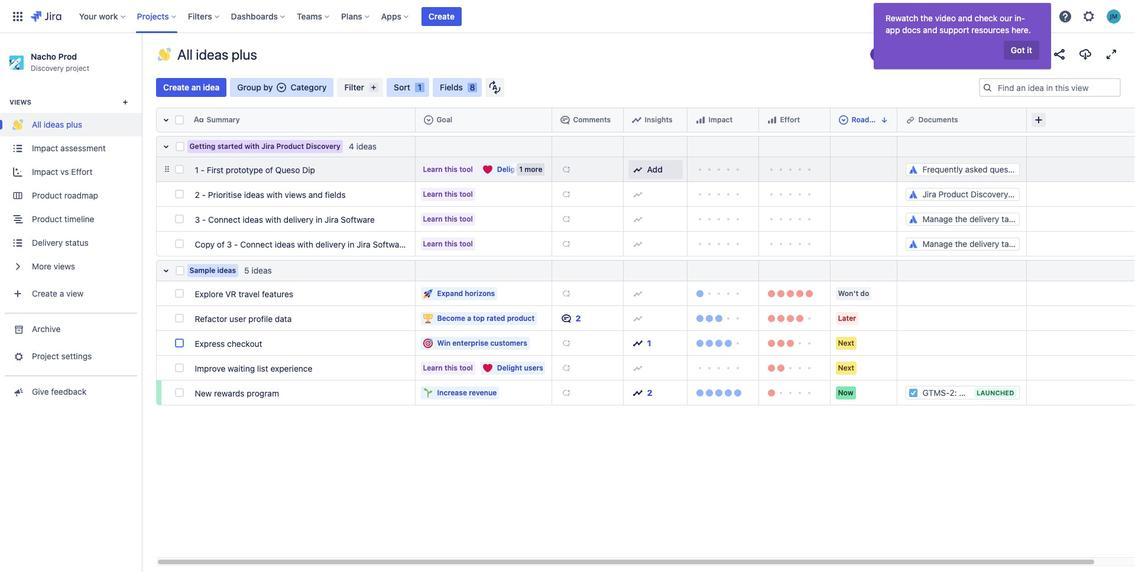 Task type: describe. For each thing, give the bounding box(es) containing it.
a for become
[[467, 314, 471, 322]]

Find an idea in this view field
[[994, 79, 1120, 96]]

got it button
[[1004, 41, 1039, 60]]

fields
[[325, 189, 346, 200]]

more views link
[[0, 255, 142, 279]]

apps button
[[378, 7, 413, 26]]

2 vertical spatial and
[[308, 189, 323, 200]]

queso
[[275, 165, 300, 175]]

win
[[437, 338, 451, 347]]

0 horizontal spatial delivery
[[283, 214, 313, 224]]

goal button
[[420, 111, 547, 129]]

insights button
[[628, 111, 683, 129]]

impact vs effort link
[[0, 160, 142, 184]]

discovery inside nacho prod discovery project
[[31, 64, 64, 73]]

:trophy: image
[[423, 314, 432, 323]]

all ideas plus inside all ideas plus link
[[32, 120, 82, 130]]

export image
[[1078, 47, 1093, 61]]

expand
[[437, 289, 463, 298]]

1 vertical spatial software
[[373, 239, 407, 249]]

1 right sort
[[418, 82, 422, 92]]

learn for copy of 3 - connect ideas with delivery in jira software
[[423, 239, 443, 248]]

0 horizontal spatial 3
[[195, 214, 200, 224]]

1 horizontal spatial and
[[923, 25, 937, 35]]

create button
[[421, 7, 462, 26]]

won't do
[[838, 289, 869, 298]]

check
[[975, 13, 998, 23]]

this for 3 - connect ideas with delivery in jira software
[[445, 214, 458, 223]]

primary element
[[7, 0, 901, 33]]

idea
[[203, 82, 219, 92]]

docs
[[902, 25, 921, 35]]

give
[[32, 387, 49, 397]]

views inside "link"
[[54, 262, 75, 272]]

create for create
[[429, 11, 455, 21]]

impact image
[[696, 115, 705, 125]]

prod
[[58, 51, 77, 61]]

create for create an idea
[[163, 82, 189, 92]]

later
[[838, 314, 856, 322]]

delivery status link
[[0, 231, 142, 255]]

plans button
[[338, 7, 374, 26]]

filters
[[188, 11, 212, 21]]

help image
[[1058, 9, 1072, 23]]

impact for impact assessment
[[32, 143, 58, 153]]

1 :heart: image from the top
[[483, 165, 492, 174]]

1 horizontal spatial all
[[177, 46, 193, 63]]

:wave: image inside all ideas plus link
[[12, 120, 23, 130]]

nacho prod discovery project
[[31, 51, 89, 73]]

5 learn this tool from the top
[[423, 363, 473, 372]]

0 vertical spatial of
[[265, 165, 273, 175]]

delight for 1 - first prototype of queso dip
[[497, 165, 522, 174]]

learn for 3 - connect ideas with delivery in jira software
[[423, 214, 443, 223]]

by
[[263, 82, 273, 92]]

- for prioritise
[[202, 189, 206, 200]]

all ideas plus link
[[0, 113, 142, 137]]

create a view
[[32, 289, 84, 299]]

expand image
[[1104, 47, 1119, 61]]

your
[[79, 11, 97, 21]]

8
[[470, 82, 475, 92]]

here.
[[1012, 25, 1031, 35]]

users for improve waiting list experience
[[524, 363, 543, 372]]

create a view button
[[0, 282, 142, 306]]

add cell
[[624, 157, 688, 182]]

filters button
[[184, 7, 224, 26]]

jira product discovery navigation element
[[0, 33, 142, 572]]

add button
[[628, 160, 683, 179]]

first
[[207, 165, 224, 175]]

project
[[32, 351, 59, 361]]

all inside group
[[32, 120, 41, 130]]

sample ideas
[[189, 266, 236, 275]]

delivery status
[[32, 238, 89, 248]]

5 this from the top
[[445, 363, 458, 372]]

vr
[[225, 289, 236, 299]]

nacho
[[31, 51, 56, 61]]

list
[[257, 363, 268, 373]]

do
[[860, 289, 869, 298]]

in-
[[1015, 13, 1025, 23]]

gtms-2: get approvals on pos
[[1019, 385, 1135, 395]]

polaris common.ui.field config.add.add more.icon image
[[1032, 113, 1046, 127]]

improve waiting list experience
[[195, 363, 312, 373]]

apps
[[381, 11, 401, 21]]

1 - first prototype of queso dip
[[195, 165, 315, 175]]

learn this tool for 2 - prioritise ideas with views and fields
[[423, 189, 473, 198]]

2 horizontal spatial and
[[958, 13, 972, 23]]

travel
[[239, 289, 260, 299]]

roadmap
[[852, 115, 884, 124]]

5 learn from the top
[[423, 363, 443, 372]]

next for express checkout
[[838, 338, 854, 347]]

1 horizontal spatial delivery
[[316, 239, 346, 249]]

0 vertical spatial 2
[[195, 189, 200, 200]]

ideas inside group
[[44, 120, 64, 130]]

summary button
[[190, 111, 411, 129]]

on
[[1111, 385, 1120, 395]]

checkout
[[227, 338, 262, 349]]

documents button
[[902, 111, 1022, 129]]

give feedback
[[32, 387, 87, 397]]

plus inside group
[[66, 120, 82, 130]]

delight for improve waiting list experience
[[497, 363, 522, 372]]

goal image
[[424, 115, 433, 125]]

0 vertical spatial 2 button
[[557, 309, 619, 328]]

revenue
[[469, 388, 497, 397]]

appswitcher icon image
[[11, 9, 25, 23]]

filter
[[344, 82, 364, 92]]

group inside the all ideas plus main content
[[0, 83, 142, 313]]

effort button
[[764, 111, 826, 129]]

1 left first
[[195, 165, 199, 175]]

settings
[[61, 351, 92, 361]]

- right 'copy'
[[234, 239, 238, 249]]

express
[[195, 338, 225, 349]]

insights image
[[632, 115, 641, 125]]

1 button
[[628, 334, 683, 353]]

expand horizons
[[437, 289, 495, 298]]

0 vertical spatial all ideas plus
[[177, 46, 257, 63]]

effort inside group
[[71, 167, 92, 177]]

refactor
[[195, 314, 227, 324]]

approvals
[[1072, 385, 1109, 395]]

feedback
[[51, 387, 87, 397]]

delivery
[[32, 238, 63, 248]]

project settings image
[[12, 351, 24, 363]]

more
[[32, 262, 51, 272]]

impact assessment link
[[0, 137, 142, 160]]

2 :heart: image from the top
[[483, 363, 492, 373]]

more
[[525, 165, 542, 174]]

our
[[1000, 13, 1012, 23]]

dip
[[302, 165, 315, 175]]

1 vertical spatial in
[[348, 239, 354, 249]]

this for copy of 3 - connect ideas with delivery in jira software
[[445, 239, 458, 248]]

your profile and settings image
[[1107, 9, 1121, 23]]

tool for copy of 3 - connect ideas with delivery in jira software
[[459, 239, 473, 248]]

fields
[[440, 82, 463, 92]]

plans
[[341, 11, 362, 21]]

product roadmap link
[[0, 184, 142, 208]]

all ideas plus main content
[[0, 3, 1135, 572]]

rated
[[487, 314, 505, 322]]

:trophy: image
[[423, 314, 432, 323]]

tool for 2 - prioritise ideas with views and fields
[[459, 189, 473, 198]]



Task type: vqa. For each thing, say whether or not it's contained in the screenshot.
Documents
yes



Task type: locate. For each thing, give the bounding box(es) containing it.
2 left prioritise
[[195, 189, 200, 200]]

impact right impact icon
[[709, 115, 733, 124]]

1 vertical spatial a
[[467, 314, 471, 322]]

4 tool from the top
[[459, 239, 473, 248]]

become
[[437, 314, 465, 322]]

and down the
[[923, 25, 937, 35]]

impact button
[[692, 111, 754, 129]]

of right 'copy'
[[217, 239, 225, 249]]

pos
[[1123, 385, 1135, 395]]

1 horizontal spatial 2 button
[[628, 383, 683, 402]]

learn this tool for 3 - connect ideas with delivery in jira software
[[423, 214, 473, 223]]

create inside popup button
[[32, 289, 57, 299]]

0 vertical spatial in
[[316, 214, 322, 224]]

delivery down fields
[[316, 239, 346, 249]]

2 users from the top
[[524, 363, 543, 372]]

of left queso
[[265, 165, 273, 175]]

2 delight users from the top
[[497, 363, 543, 372]]

3 tool from the top
[[459, 214, 473, 223]]

1 right insights icon
[[647, 338, 651, 348]]

0 vertical spatial software
[[341, 214, 375, 224]]

project settings
[[32, 351, 92, 361]]

settings image
[[1082, 9, 1096, 23]]

comments image
[[561, 314, 571, 323]]

collapse all image
[[159, 113, 173, 127]]

add image
[[561, 165, 571, 174], [561, 165, 571, 174], [633, 165, 642, 174], [561, 189, 571, 199], [633, 189, 642, 199], [561, 214, 571, 224], [561, 214, 571, 224], [633, 214, 642, 224], [561, 239, 571, 249], [633, 239, 642, 249], [561, 289, 571, 298], [561, 338, 571, 348], [561, 363, 571, 373], [561, 363, 571, 373], [633, 363, 642, 373], [561, 388, 571, 398], [561, 388, 571, 398]]

a left top
[[467, 314, 471, 322]]

product inside "product roadmap" link
[[32, 191, 62, 201]]

0 horizontal spatial in
[[316, 214, 322, 224]]

dashboards button
[[227, 7, 290, 26]]

create left an on the top of page
[[163, 82, 189, 92]]

- left prioritise
[[202, 189, 206, 200]]

0 vertical spatial 3
[[195, 214, 200, 224]]

product timeline
[[32, 214, 94, 224]]

impact vs effort
[[32, 167, 92, 177]]

insights
[[645, 115, 673, 124]]

1 learn from the top
[[423, 165, 443, 174]]

-
[[201, 165, 205, 175], [202, 189, 206, 200], [202, 214, 206, 224], [234, 239, 238, 249]]

1 horizontal spatial effort
[[780, 115, 800, 124]]

1 vertical spatial all ideas plus
[[32, 120, 82, 130]]

next
[[838, 338, 854, 347], [838, 363, 854, 372]]

group
[[0, 83, 142, 313]]

insights image
[[633, 388, 642, 398]]

5 ideas
[[244, 265, 272, 275]]

delight users for 1 - first prototype of queso dip
[[497, 165, 543, 174]]

:heart: image
[[483, 165, 492, 174], [483, 363, 492, 373]]

1 delight from the top
[[497, 165, 522, 174]]

plus up group
[[232, 46, 257, 63]]

0 vertical spatial create
[[429, 11, 455, 21]]

1 learn this tool from the top
[[423, 165, 473, 174]]

effort right vs
[[71, 167, 92, 177]]

1 horizontal spatial 2
[[576, 313, 581, 323]]

- for connect
[[202, 214, 206, 224]]

delight left more
[[497, 165, 522, 174]]

all
[[177, 46, 193, 63], [32, 120, 41, 130]]

create down more
[[32, 289, 57, 299]]

the
[[921, 13, 933, 23]]

add image inside button
[[633, 165, 642, 174]]

next down later
[[838, 338, 854, 347]]

connect
[[208, 214, 240, 224], [240, 239, 273, 249]]

dashboards
[[231, 11, 278, 21]]

2 horizontal spatial create
[[429, 11, 455, 21]]

archive
[[32, 324, 61, 334]]

0 vertical spatial a
[[60, 289, 64, 299]]

top
[[473, 314, 485, 322]]

4 learn this tool from the top
[[423, 239, 473, 248]]

1 vertical spatial effort
[[71, 167, 92, 177]]

teams button
[[293, 7, 334, 26]]

1 vertical spatial 2 button
[[628, 383, 683, 402]]

goal
[[437, 115, 452, 124]]

3
[[195, 214, 200, 224], [227, 239, 232, 249]]

projects button
[[133, 7, 181, 26]]

in
[[316, 214, 322, 224], [348, 239, 354, 249]]

1 vertical spatial create
[[163, 82, 189, 92]]

2 vertical spatial create
[[32, 289, 57, 299]]

roadmap image
[[839, 115, 848, 125]]

Search field
[[910, 7, 1029, 26]]

documents
[[918, 115, 958, 124]]

0 horizontal spatial all ideas plus
[[32, 120, 82, 130]]

express checkout
[[195, 338, 262, 349]]

banner containing your work
[[0, 0, 1135, 33]]

1 inside button
[[647, 338, 651, 348]]

1 horizontal spatial a
[[467, 314, 471, 322]]

tool for 3 - connect ideas with delivery in jira software
[[459, 214, 473, 223]]

next up now
[[838, 363, 854, 372]]

archive button
[[0, 318, 142, 341]]

3 learn from the top
[[423, 214, 443, 223]]

impact up impact vs effort
[[32, 143, 58, 153]]

prototype
[[226, 165, 263, 175]]

won't
[[838, 289, 859, 298]]

- left first
[[201, 165, 205, 175]]

jira image
[[31, 9, 61, 23], [31, 9, 61, 23]]

1 vertical spatial and
[[923, 25, 937, 35]]

group
[[237, 82, 261, 92]]

1 vertical spatial all
[[32, 120, 41, 130]]

prioritise
[[208, 189, 242, 200]]

summary
[[207, 115, 240, 124]]

0 vertical spatial delight
[[497, 165, 522, 174]]

- for first
[[201, 165, 205, 175]]

software
[[341, 214, 375, 224], [373, 239, 407, 249]]

1 delight users from the top
[[497, 165, 543, 174]]

4 this from the top
[[445, 239, 458, 248]]

1 vertical spatial 3
[[227, 239, 232, 249]]

sort
[[394, 82, 410, 92]]

0 horizontal spatial and
[[308, 189, 323, 200]]

create for create a view
[[32, 289, 57, 299]]

assessment
[[60, 143, 106, 153]]

next for improve waiting list experience
[[838, 363, 854, 372]]

autosave is enabled image
[[489, 80, 501, 95]]

increase revenue
[[437, 388, 497, 397]]

2
[[195, 189, 200, 200], [576, 313, 581, 323], [647, 388, 652, 398]]

and up support
[[958, 13, 972, 23]]

2 horizontal spatial 2
[[647, 388, 652, 398]]

0 vertical spatial delivery
[[283, 214, 313, 224]]

waiting
[[228, 363, 255, 373]]

roadmap
[[64, 191, 98, 201]]

impact assessment
[[32, 143, 106, 153]]

1 next from the top
[[838, 338, 854, 347]]

1 vertical spatial impact
[[32, 143, 58, 153]]

1 vertical spatial plus
[[66, 120, 82, 130]]

:heart: image up revenue
[[483, 363, 492, 373]]

0 horizontal spatial create
[[32, 289, 57, 299]]

impact inside button
[[709, 115, 733, 124]]

0 vertical spatial views
[[285, 189, 306, 200]]

1 vertical spatial :heart: image
[[483, 363, 492, 373]]

0 vertical spatial next
[[838, 338, 854, 347]]

users for 1 - first prototype of queso dip
[[524, 165, 543, 174]]

plus up impact assessment link
[[66, 120, 82, 130]]

create an idea button
[[156, 78, 227, 97]]

1 horizontal spatial views
[[285, 189, 306, 200]]

now
[[838, 388, 853, 397]]

comments image
[[560, 115, 570, 125]]

1 horizontal spatial in
[[348, 239, 354, 249]]

1 vertical spatial next
[[838, 363, 854, 372]]

3 learn this tool from the top
[[423, 214, 473, 223]]

:heart: image
[[483, 165, 492, 174], [483, 363, 492, 373]]

1 vertical spatial delivery
[[316, 239, 346, 249]]

:heart: image up revenue
[[483, 363, 492, 373]]

2 vertical spatial impact
[[32, 167, 58, 177]]

1 vertical spatial of
[[217, 239, 225, 249]]

0 horizontal spatial views
[[54, 262, 75, 272]]

category
[[291, 82, 327, 92]]

2 - prioritise ideas with views and fields
[[195, 189, 346, 200]]

delight users for improve waiting list experience
[[497, 363, 543, 372]]

summary image
[[194, 115, 203, 125]]

0 horizontal spatial plus
[[66, 120, 82, 130]]

delivery up copy of 3 - connect ideas with delivery in jira software
[[283, 214, 313, 224]]

2 vertical spatial 2
[[647, 388, 652, 398]]

:heart: image left 1 more
[[483, 165, 492, 174]]

1 vertical spatial views
[[54, 262, 75, 272]]

program
[[247, 388, 279, 398]]

2 right comments icon
[[576, 313, 581, 323]]

0 horizontal spatial of
[[217, 239, 225, 249]]

learn for 2 - prioritise ideas with views and fields
[[423, 189, 443, 198]]

a
[[60, 289, 64, 299], [467, 314, 471, 322]]

refactor user profile data
[[195, 314, 292, 324]]

support
[[940, 25, 969, 35]]

sample
[[189, 266, 215, 275]]

delight users
[[497, 165, 543, 174], [497, 363, 543, 372]]

2 for bottom 2 button
[[647, 388, 652, 398]]

5 tool from the top
[[459, 363, 473, 372]]

1 horizontal spatial 3
[[227, 239, 232, 249]]

1 vertical spatial 2
[[576, 313, 581, 323]]

1 vertical spatial delight users
[[497, 363, 543, 372]]

connect up 5 ideas
[[240, 239, 273, 249]]

all ideas plus up idea
[[177, 46, 257, 63]]

2:
[[1046, 385, 1053, 395]]

this
[[445, 165, 458, 174], [445, 189, 458, 198], [445, 214, 458, 223], [445, 239, 458, 248], [445, 363, 458, 372]]

4 learn from the top
[[423, 239, 443, 248]]

cell
[[416, 108, 552, 132], [552, 108, 624, 132], [624, 108, 688, 132], [688, 108, 759, 132], [759, 108, 831, 132], [831, 108, 897, 132], [897, 108, 1027, 132], [1027, 108, 1135, 132], [416, 136, 552, 157], [416, 136, 552, 157], [688, 136, 759, 157], [688, 136, 759, 157], [897, 136, 1027, 157], [897, 136, 1027, 157], [1027, 136, 1135, 157], [1027, 157, 1135, 182], [1027, 182, 1135, 207], [831, 207, 897, 232], [1027, 207, 1135, 232], [831, 232, 897, 257], [1027, 232, 1135, 257], [897, 281, 1027, 306], [1027, 281, 1135, 306], [897, 306, 1027, 331], [1027, 306, 1135, 331], [897, 331, 1027, 356], [1027, 331, 1135, 356], [897, 356, 1027, 381], [1027, 356, 1135, 381], [1027, 381, 1135, 406]]

data
[[275, 314, 292, 324]]

0 vertical spatial effort
[[780, 115, 800, 124]]

1 horizontal spatial all ideas plus
[[177, 46, 257, 63]]

and left fields
[[308, 189, 323, 200]]

learn this tool for copy of 3 - connect ideas with delivery in jira software
[[423, 239, 473, 248]]

delivery
[[283, 214, 313, 224], [316, 239, 346, 249]]

a for create
[[60, 289, 64, 299]]

delight down customers
[[497, 363, 522, 372]]

2 learn this tool from the top
[[423, 189, 473, 198]]

connect down prioritise
[[208, 214, 240, 224]]

user
[[229, 314, 246, 324]]

timeline
[[64, 214, 94, 224]]

feedback image
[[12, 386, 24, 398]]

got
[[1011, 45, 1025, 55]]

0 vertical spatial delight users
[[497, 165, 543, 174]]

:heart: image left 1 more
[[483, 165, 492, 174]]

1 :heart: image from the top
[[483, 165, 492, 174]]

copy
[[195, 239, 215, 249]]

2 learn from the top
[[423, 189, 443, 198]]

4
[[349, 141, 354, 151], [349, 141, 354, 151]]

0 horizontal spatial a
[[60, 289, 64, 299]]

3 - connect ideas with delivery in jira software
[[195, 214, 375, 224]]

1 this from the top
[[445, 165, 458, 174]]

your work
[[79, 11, 118, 21]]

0 vertical spatial all
[[177, 46, 193, 63]]

hyperlink image
[[905, 115, 915, 125]]

product roadmap
[[32, 191, 98, 201]]

views right more
[[54, 262, 75, 272]]

3 up 'copy'
[[195, 214, 200, 224]]

single select dropdown image
[[276, 83, 286, 92]]

all ideas plus up impact assessment
[[32, 120, 82, 130]]

product
[[507, 314, 535, 322]]

0 vertical spatial :heart: image
[[483, 165, 492, 174]]

1 horizontal spatial of
[[265, 165, 273, 175]]

launched
[[977, 389, 1014, 397]]

effort
[[780, 115, 800, 124], [71, 167, 92, 177]]

1 horizontal spatial create
[[163, 82, 189, 92]]

:dart: image
[[423, 338, 432, 348], [423, 338, 432, 348]]

current project sidebar image
[[129, 47, 155, 71]]

create inside primary element
[[429, 11, 455, 21]]

:rocket: image
[[423, 289, 432, 298], [423, 289, 432, 298]]

group containing all ideas plus
[[0, 83, 142, 313]]

0 vertical spatial impact
[[709, 115, 733, 124]]

1 vertical spatial connect
[[240, 239, 273, 249]]

a left 'view'
[[60, 289, 64, 299]]

views down queso
[[285, 189, 306, 200]]

2 delight from the top
[[497, 363, 522, 372]]

0 vertical spatial :heart: image
[[483, 165, 492, 174]]

explore
[[195, 289, 223, 299]]

rewatch the video and check our in- app docs and support resources here.
[[886, 13, 1031, 35]]

banner
[[0, 0, 1135, 33]]

1 more
[[519, 165, 542, 174]]

:wave: image
[[158, 48, 171, 61], [158, 48, 171, 61], [12, 120, 23, 130]]

5
[[244, 265, 249, 275]]

a inside popup button
[[60, 289, 64, 299]]

2 :heart: image from the top
[[483, 363, 492, 373]]

1 left more
[[519, 165, 523, 174]]

search image
[[915, 12, 925, 21]]

header.desc image
[[879, 115, 889, 125]]

this for 2 - prioritise ideas with views and fields
[[445, 189, 458, 198]]

impact for impact
[[709, 115, 733, 124]]

profile
[[248, 314, 273, 324]]

impact left vs
[[32, 167, 58, 177]]

2 tool from the top
[[459, 189, 473, 198]]

insights image
[[633, 338, 642, 348]]

effort image
[[767, 115, 777, 125]]

2 right insights image
[[647, 388, 652, 398]]

0 vertical spatial and
[[958, 13, 972, 23]]

- up 'copy'
[[202, 214, 206, 224]]

0 horizontal spatial effort
[[71, 167, 92, 177]]

add image
[[561, 189, 571, 199], [561, 239, 571, 249], [561, 289, 571, 298], [633, 289, 642, 298], [633, 314, 642, 323], [561, 338, 571, 348]]

2 button
[[557, 309, 619, 328], [628, 383, 683, 402]]

all right :wave: icon on the top left
[[32, 120, 41, 130]]

and
[[958, 13, 972, 23], [923, 25, 937, 35], [308, 189, 323, 200]]

resources
[[972, 25, 1009, 35]]

0 vertical spatial plus
[[232, 46, 257, 63]]

3 right 'copy'
[[227, 239, 232, 249]]

1 tool from the top
[[459, 165, 473, 174]]

3 this from the top
[[445, 214, 458, 223]]

1 vertical spatial delight
[[497, 363, 522, 372]]

all up create an idea
[[177, 46, 193, 63]]

share image
[[1052, 47, 1067, 61]]

0 horizontal spatial 2
[[195, 189, 200, 200]]

2 for top 2 button
[[576, 313, 581, 323]]

view
[[66, 289, 84, 299]]

create right apps popup button
[[429, 11, 455, 21]]

jira
[[261, 142, 274, 151], [261, 142, 274, 151], [325, 214, 339, 224], [357, 239, 371, 249]]

teams
[[297, 11, 322, 21]]

0 vertical spatial users
[[524, 165, 543, 174]]

project
[[66, 64, 89, 73]]

effort right effort image
[[780, 115, 800, 124]]

1 users from the top
[[524, 165, 543, 174]]

experience
[[270, 363, 312, 373]]

improve
[[195, 363, 225, 373]]

product inside the 'product timeline' link
[[32, 214, 62, 224]]

effort inside button
[[780, 115, 800, 124]]

2 this from the top
[[445, 189, 458, 198]]

1 vertical spatial users
[[524, 363, 543, 372]]

roadmap button
[[835, 111, 892, 129]]

0 horizontal spatial all
[[32, 120, 41, 130]]

0 horizontal spatial 2 button
[[557, 309, 619, 328]]

:wave: image
[[12, 120, 23, 130]]

2 next from the top
[[838, 363, 854, 372]]

:seedling: image
[[423, 388, 432, 398], [423, 388, 432, 398]]

0 vertical spatial connect
[[208, 214, 240, 224]]

1 vertical spatial :heart: image
[[483, 363, 492, 373]]

copy of 3 - connect ideas with delivery in jira software
[[195, 239, 407, 249]]

ideas
[[196, 46, 228, 63], [44, 120, 64, 130], [356, 141, 377, 151], [356, 141, 377, 151], [244, 189, 264, 200], [243, 214, 263, 224], [275, 239, 295, 249], [251, 265, 272, 275], [217, 266, 236, 275]]

1 horizontal spatial plus
[[232, 46, 257, 63]]

impact for impact vs effort
[[32, 167, 58, 177]]

getting
[[189, 142, 215, 151], [189, 142, 215, 151]]



